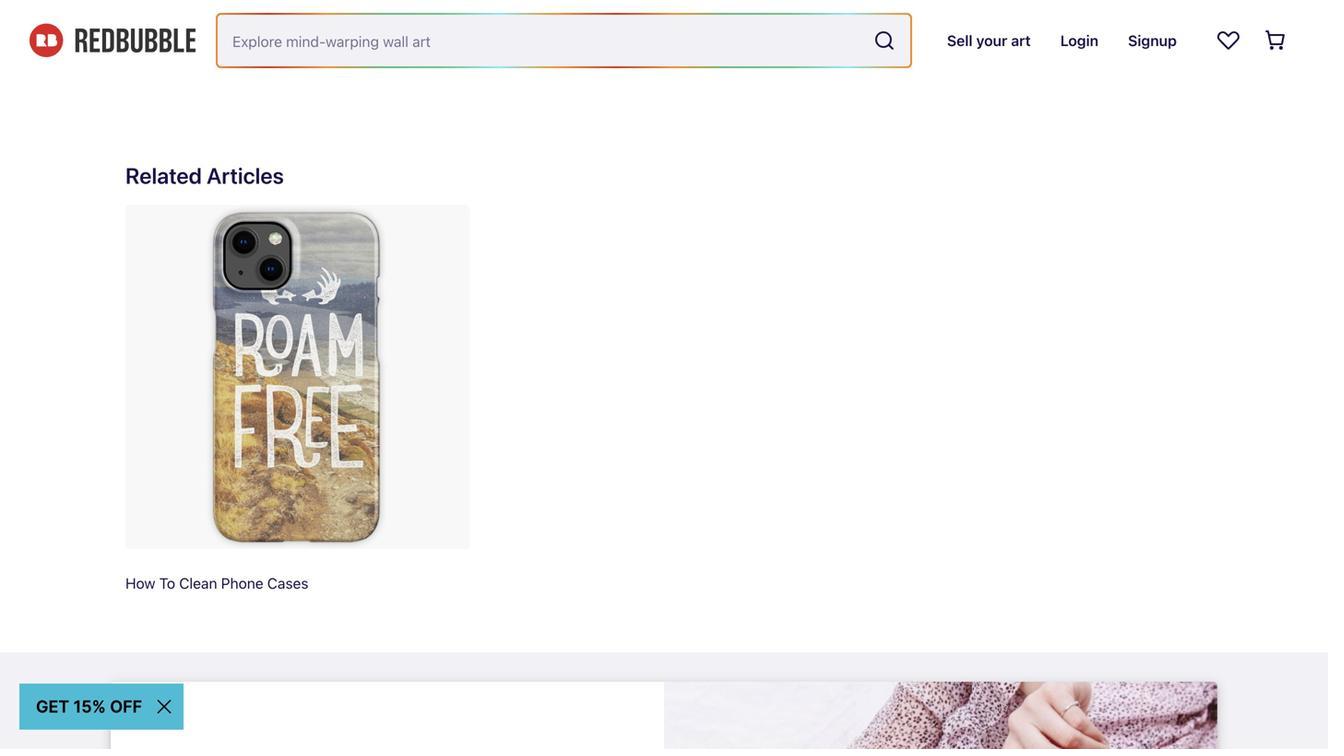 Task type: describe. For each thing, give the bounding box(es) containing it.
lament
[[999, 14, 1046, 29]]

1980s
[[562, 14, 601, 29]]

vader minimal iphone tough case by bountylaw
[[125, 14, 335, 48]]

c
[[1321, 14, 1328, 29]]

falln
[[1018, 33, 1045, 48]]

there
[[888, 14, 924, 29]]

case inside adventure is out there iphone tough case by alicecorsairs
[[1015, 14, 1046, 29]]

vader
[[125, 14, 162, 29]]

by inside vader minimal iphone tough case by bountylaw
[[125, 33, 141, 48]]

galaxy inside lament configuration spread samsung galaxy soft c by falln
[[1246, 14, 1288, 29]]

clean
[[179, 575, 217, 593]]

iphone inside adventure is out there iphone tough case by alicecorsairs
[[927, 14, 970, 29]]

samsung inside lament configuration spread samsung galaxy soft c by falln
[[1185, 14, 1243, 29]]

$23.80
[[344, 63, 394, 80]]

3 iphone from the left
[[695, 14, 738, 29]]

redbubble logo image
[[30, 24, 196, 57]]

related
[[125, 163, 202, 189]]

bountylaw
[[144, 33, 210, 48]]

is
[[848, 14, 859, 29]]

by inside lament configuration spread samsung galaxy soft c by falln
[[999, 33, 1014, 48]]

iphone inside vader minimal iphone tough case by bountylaw
[[217, 14, 259, 29]]

by inside adventure is out there iphone tough case by alicecorsairs
[[781, 33, 796, 48]]

how to clean phone cases
[[125, 575, 309, 593]]

case inside horror house samsung galaxy soft case by dooomcat
[[567, 14, 598, 29]]

3 tough from the left
[[741, 14, 779, 29]]

4 case from the left
[[783, 14, 814, 29]]

by inside horror house samsung galaxy soft case by dooomcat
[[344, 33, 359, 48]]

posters
[[645, 14, 692, 29]]

adventure is out there iphone tough case by alicecorsairs
[[781, 14, 1046, 48]]

adventure
[[781, 14, 845, 29]]

related articles
[[125, 163, 284, 189]]

how
[[125, 575, 155, 593]]

soft inside lament configuration spread samsung galaxy soft c by falln
[[1292, 14, 1318, 29]]

phone
[[221, 575, 263, 593]]



Task type: locate. For each thing, give the bounding box(es) containing it.
1 horizontal spatial tough
[[741, 14, 779, 29]]

1 horizontal spatial soft
[[1292, 14, 1318, 29]]

horror
[[344, 14, 385, 29]]

case left horror at the left top
[[304, 14, 335, 29]]

galaxy inside horror house samsung galaxy soft case by dooomcat
[[492, 14, 534, 29]]

galaxy
[[492, 14, 534, 29], [1246, 14, 1288, 29]]

1 iphone from the left
[[217, 14, 259, 29]]

case inside vader minimal iphone tough case by bountylaw
[[304, 14, 335, 29]]

lament configuration spread samsung galaxy soft c by falln
[[999, 14, 1328, 48]]

2 galaxy from the left
[[1246, 14, 1288, 29]]

iphone right minimal
[[217, 14, 259, 29]]

alicecorsairs
[[800, 33, 878, 48]]

1 galaxy from the left
[[492, 14, 534, 29]]

soft inside horror house samsung galaxy soft case by dooomcat
[[537, 14, 563, 29]]

2 by from the left
[[344, 33, 359, 48]]

case left movie
[[567, 14, 598, 29]]

case up falln
[[1015, 14, 1046, 29]]

out
[[862, 14, 885, 29]]

samsung right house
[[431, 14, 489, 29]]

tough right there in the top of the page
[[973, 14, 1011, 29]]

how to clean phone cases link
[[125, 205, 470, 618]]

1 horizontal spatial iphone
[[695, 14, 738, 29]]

tough inside adventure is out there iphone tough case by alicecorsairs
[[973, 14, 1011, 29]]

iphone
[[217, 14, 259, 29], [927, 14, 970, 29], [695, 14, 738, 29]]

1 horizontal spatial samsung
[[1185, 14, 1243, 29]]

minimal
[[165, 14, 213, 29]]

samsung inside horror house samsung galaxy soft case by dooomcat
[[431, 14, 489, 29]]

cases
[[267, 575, 309, 593]]

by down adventure
[[781, 33, 796, 48]]

2 tough from the left
[[973, 14, 1011, 29]]

1 by from the left
[[125, 33, 141, 48]]

0 horizontal spatial galaxy
[[492, 14, 534, 29]]

tough inside vader minimal iphone tough case by bountylaw
[[263, 14, 301, 29]]

dooomcat
[[363, 33, 423, 48]]

3 case from the left
[[1015, 14, 1046, 29]]

1 horizontal spatial galaxy
[[1246, 14, 1288, 29]]

1980s movie posters iphone tough case
[[562, 14, 814, 29]]

Search term search field
[[218, 15, 866, 66]]

1 case from the left
[[304, 14, 335, 29]]

0 horizontal spatial samsung
[[431, 14, 489, 29]]

by
[[125, 33, 141, 48], [344, 33, 359, 48], [781, 33, 796, 48], [999, 33, 1014, 48]]

2 case from the left
[[567, 14, 598, 29]]

soft
[[537, 14, 563, 29], [1292, 14, 1318, 29]]

spread
[[1137, 14, 1182, 29]]

by down horror at the left top
[[344, 33, 359, 48]]

2 samsung from the left
[[1185, 14, 1243, 29]]

soft up $34.96
[[537, 14, 563, 29]]

tough left horror at the left top
[[263, 14, 301, 29]]

movie
[[604, 14, 641, 29]]

tough
[[263, 14, 301, 29], [973, 14, 1011, 29], [741, 14, 779, 29]]

by down lament
[[999, 33, 1014, 48]]

4 by from the left
[[999, 33, 1014, 48]]

case up alicecorsairs
[[783, 14, 814, 29]]

case
[[304, 14, 335, 29], [567, 14, 598, 29], [1015, 14, 1046, 29], [783, 14, 814, 29]]

2 horizontal spatial iphone
[[927, 14, 970, 29]]

1 tough from the left
[[263, 14, 301, 29]]

house
[[388, 14, 428, 29]]

samsung
[[431, 14, 489, 29], [1185, 14, 1243, 29]]

to
[[159, 575, 175, 593]]

1 soft from the left
[[537, 14, 563, 29]]

3 by from the left
[[781, 33, 796, 48]]

iphone right posters
[[695, 14, 738, 29]]

by down vader
[[125, 33, 141, 48]]

2 horizontal spatial tough
[[973, 14, 1011, 29]]

2 soft from the left
[[1292, 14, 1318, 29]]

galaxy left c
[[1246, 14, 1288, 29]]

2 iphone from the left
[[927, 14, 970, 29]]

soft left c
[[1292, 14, 1318, 29]]

1 samsung from the left
[[431, 14, 489, 29]]

articles
[[207, 163, 284, 189]]

configuration
[[1049, 14, 1134, 29]]

iphone right there in the top of the page
[[927, 14, 970, 29]]

0 horizontal spatial soft
[[537, 14, 563, 29]]

None field
[[218, 15, 910, 66]]

0 horizontal spatial tough
[[263, 14, 301, 29]]

tough left adventure
[[741, 14, 779, 29]]

$36.11
[[781, 63, 826, 80]]

samsung right spread
[[1185, 14, 1243, 29]]

0 horizontal spatial iphone
[[217, 14, 259, 29]]

horror house samsung galaxy soft case by dooomcat
[[344, 14, 598, 48]]

galaxy left 1980s
[[492, 14, 534, 29]]

$34.96
[[562, 63, 613, 80]]



Task type: vqa. For each thing, say whether or not it's contained in the screenshot.
To
yes



